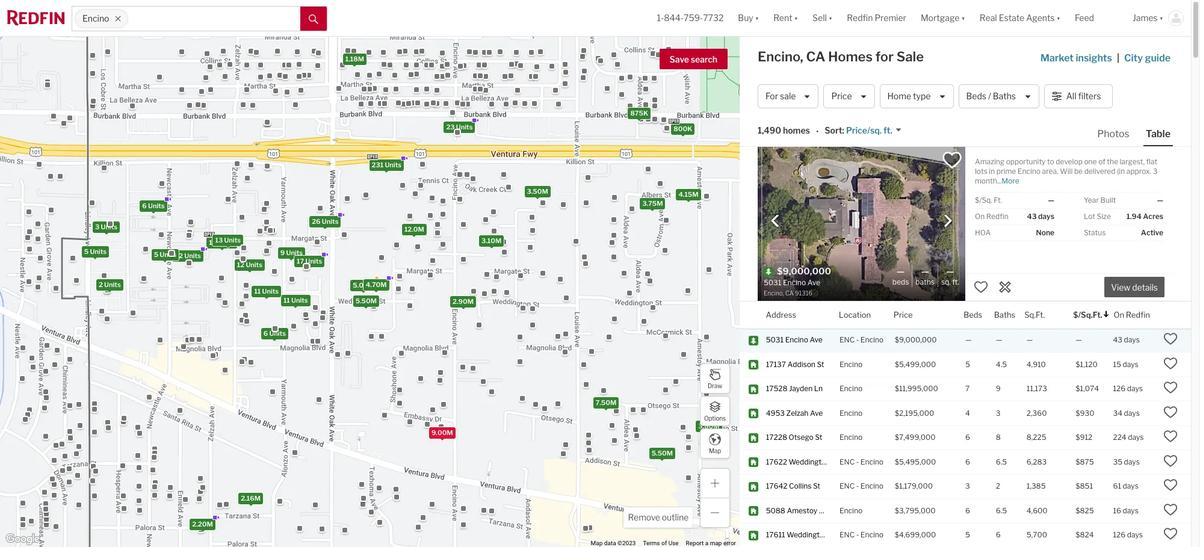 Task type: locate. For each thing, give the bounding box(es) containing it.
1 favorite this home image from the top
[[1164, 381, 1178, 395]]

2 126 from the top
[[1113, 531, 1126, 540]]

view details button
[[1105, 277, 1165, 298]]

of left the use in the right bottom of the page
[[662, 540, 667, 547]]

guide
[[1145, 52, 1171, 64]]

0 vertical spatial 9
[[280, 249, 285, 257]]

days right the 35
[[1124, 457, 1140, 467]]

3 up 2 units
[[95, 223, 99, 231]]

1 horizontal spatial price button
[[894, 302, 913, 329]]

5 favorite this home image from the top
[[1164, 478, 1178, 493]]

5088 amestoy ave link
[[766, 506, 832, 516]]

favorite this home image for 61 days
[[1164, 478, 1178, 493]]

▾ for sell ▾
[[829, 13, 833, 23]]

5,700
[[1027, 531, 1047, 540]]

6.5 left 4,600
[[996, 506, 1007, 515]]

remove encino image
[[115, 15, 122, 22]]

0 vertical spatial baths
[[993, 91, 1016, 101]]

days for $824
[[1127, 531, 1143, 540]]

1 horizontal spatial ft.
[[994, 196, 1003, 205]]

3 down flat
[[1153, 167, 1158, 176]]

1 vertical spatial ave
[[810, 409, 823, 418]]

- right 17611 weddington st 'link'
[[857, 531, 859, 540]]

0 vertical spatial ft.
[[994, 196, 1003, 205]]

days up 34 days on the right
[[1127, 384, 1143, 393]]

1 6.5 from the top
[[996, 457, 1007, 467]]

61
[[1113, 482, 1122, 491]]

of up delivered in the top of the page
[[1099, 157, 1106, 166]]

more link
[[1002, 176, 1020, 185]]

home type button
[[880, 84, 954, 108]]

price button up $9,000,000
[[894, 302, 913, 329]]

0 vertical spatial beds
[[967, 91, 987, 101]]

17622
[[766, 457, 787, 467]]

favorite this home image for 34 days
[[1164, 405, 1178, 420]]

days right 34
[[1124, 409, 1140, 418]]

5.50m down 5.00m
[[355, 297, 377, 305]]

▾ for buy ▾
[[755, 13, 759, 23]]

weddington for 17622
[[789, 457, 830, 467]]

1.18m
[[345, 55, 364, 63]]

encino inside amazing opportunity to develop one of the largest, flat lots in prime encino area. will be delivered (in approx. 3 month...
[[1018, 167, 1041, 176]]

8
[[996, 433, 1001, 442]]

days right 61
[[1123, 482, 1139, 491]]

— right — beds
[[921, 266, 929, 277]]

1 vertical spatial redfin
[[987, 212, 1009, 221]]

▾
[[755, 13, 759, 23], [794, 13, 798, 23], [829, 13, 833, 23], [962, 13, 966, 23], [1057, 13, 1061, 23], [1160, 13, 1164, 23]]

redfin left premier
[[847, 13, 873, 23]]

0 vertical spatial 11
[[254, 287, 261, 296]]

days right 16
[[1123, 506, 1139, 515]]

▾ right mortgage
[[962, 13, 966, 23]]

real estate agents ▾ link
[[980, 0, 1061, 36]]

35 days
[[1113, 457, 1140, 467]]

224 days
[[1113, 433, 1144, 442]]

13 units
[[215, 236, 241, 244], [209, 238, 234, 247]]

price inside button
[[832, 91, 852, 101]]

baths down x-out this home icon
[[994, 310, 1016, 319]]

2 favorite this home image from the top
[[1164, 405, 1178, 420]]

126 down 16
[[1113, 531, 1126, 540]]

price button up :
[[824, 84, 875, 108]]

6 ▾ from the left
[[1160, 13, 1164, 23]]

— down beds button
[[966, 336, 972, 345]]

feed
[[1075, 13, 1095, 23]]

11 units down 17
[[283, 296, 308, 305]]

0 horizontal spatial redfin
[[847, 13, 873, 23]]

43 up 15
[[1113, 336, 1123, 345]]

in
[[989, 167, 995, 176]]

google image
[[3, 532, 43, 547]]

0 vertical spatial 6.5
[[996, 457, 1007, 467]]

heading
[[764, 266, 862, 298]]

st for 17622 weddington st enc - encino
[[832, 457, 839, 467]]

ft. right $/sq.
[[994, 196, 1003, 205]]

•
[[816, 126, 819, 136]]

:
[[843, 125, 845, 136]]

price up :
[[832, 91, 852, 101]]

favorite this home image
[[974, 280, 989, 294], [1164, 332, 1178, 346], [1164, 356, 1178, 371], [1164, 527, 1178, 541]]

$5,495,000
[[895, 457, 936, 467]]

1 126 from the top
[[1113, 384, 1126, 393]]

map inside button
[[709, 447, 721, 454]]

126 for $824
[[1113, 531, 1126, 540]]

0 vertical spatial redfin
[[847, 13, 873, 23]]

126 up 34
[[1113, 384, 1126, 393]]

on redfin down view details
[[1114, 310, 1150, 319]]

0 vertical spatial price button
[[824, 84, 875, 108]]

flat
[[1147, 157, 1158, 166]]

0 vertical spatial 126 days
[[1113, 384, 1143, 393]]

beds inside button
[[967, 91, 987, 101]]

favorite button checkbox
[[942, 150, 963, 170]]

126
[[1113, 384, 1126, 393], [1113, 531, 1126, 540]]

231 units
[[372, 161, 401, 169]]

▾ right buy
[[755, 13, 759, 23]]

beds left the baths button
[[964, 310, 983, 319]]

▾ for james ▾
[[1160, 13, 1164, 23]]

5088
[[766, 506, 786, 515]]

sale
[[780, 91, 796, 101]]

- down 17622 weddington st enc - encino
[[857, 482, 859, 491]]

1 vertical spatial enc - encino
[[840, 482, 884, 491]]

1 vertical spatial 11
[[283, 296, 290, 305]]

1 vertical spatial 9
[[996, 384, 1001, 393]]

favorite this home image for 15 days
[[1164, 356, 1178, 371]]

on redfin down $/sq. ft.
[[975, 212, 1009, 221]]

map down 3.80m
[[709, 447, 721, 454]]

ave right the zelzah
[[810, 409, 823, 418]]

1 enc - encino from the top
[[840, 336, 884, 345]]

develop
[[1056, 157, 1083, 166]]

premier
[[875, 13, 907, 23]]

17137 addison st link
[[766, 360, 829, 370]]

▾ for rent ▾
[[794, 13, 798, 23]]

2 126 days from the top
[[1113, 531, 1143, 540]]

2 down 3 units at the left of page
[[98, 280, 103, 289]]

0 horizontal spatial price
[[832, 91, 852, 101]]

26 units
[[312, 217, 338, 226]]

7
[[966, 384, 970, 393]]

43 days up 15 days
[[1113, 336, 1140, 345]]

2.90m
[[452, 297, 474, 306]]

126 days up 34 days on the right
[[1113, 384, 1143, 393]]

baths right /
[[993, 91, 1016, 101]]

1 vertical spatial 5.50m
[[652, 449, 673, 458]]

— left — baths
[[897, 266, 905, 277]]

0 horizontal spatial on
[[975, 212, 985, 221]]

lot size
[[1084, 212, 1111, 221]]

2 ▾ from the left
[[794, 13, 798, 23]]

built
[[1101, 196, 1116, 205]]

4 - from the top
[[857, 531, 859, 540]]

1 horizontal spatial map
[[709, 447, 721, 454]]

save search button
[[660, 49, 728, 69]]

terms
[[643, 540, 660, 547]]

month...
[[975, 176, 1002, 185]]

$4,699,000
[[895, 531, 936, 540]]

11 down 9 units
[[283, 296, 290, 305]]

enc down location "button"
[[840, 336, 855, 345]]

encino
[[82, 13, 109, 24], [1018, 167, 1041, 176], [785, 336, 808, 345], [861, 336, 884, 345], [840, 360, 863, 369], [840, 384, 863, 393], [840, 409, 863, 418], [840, 433, 863, 442], [861, 457, 884, 467], [861, 482, 884, 491], [840, 506, 863, 515], [861, 531, 884, 540]]

6.5 for 6,283
[[996, 457, 1007, 467]]

— inside — baths
[[921, 266, 929, 277]]

0 vertical spatial 43
[[1027, 212, 1037, 221]]

— up 4.5
[[996, 336, 1003, 345]]

days for —
[[1124, 336, 1140, 345]]

jayden
[[789, 384, 813, 393]]

0 vertical spatial on redfin
[[975, 212, 1009, 221]]

2
[[98, 280, 103, 289], [996, 482, 1001, 491]]

3.10m
[[481, 237, 501, 245]]

4 favorite this home image from the top
[[1164, 454, 1178, 468]]

weddington down 'amestoy'
[[787, 531, 828, 540]]

favorite this home image
[[1164, 381, 1178, 395], [1164, 405, 1178, 420], [1164, 429, 1178, 444], [1164, 454, 1178, 468], [1164, 478, 1178, 493], [1164, 503, 1178, 517]]

0 vertical spatial 43 days
[[1027, 212, 1055, 221]]

1 horizontal spatial 5.50m
[[652, 449, 673, 458]]

days for $912
[[1128, 433, 1144, 442]]

0 horizontal spatial 43
[[1027, 212, 1037, 221]]

1 horizontal spatial redfin
[[987, 212, 1009, 221]]

— up sq.
[[947, 266, 955, 277]]

1 vertical spatial 126
[[1113, 531, 1126, 540]]

map for map
[[709, 447, 721, 454]]

redfin down view details
[[1126, 310, 1150, 319]]

0 vertical spatial on
[[975, 212, 985, 221]]

- down location "button"
[[857, 336, 859, 345]]

terms of use link
[[643, 540, 679, 547]]

0 horizontal spatial 11 units
[[254, 287, 279, 296]]

favorite this home image for 126 days
[[1164, 527, 1178, 541]]

$/sq.ft. button
[[1074, 302, 1110, 329]]

beds left /
[[967, 91, 987, 101]]

▾ right rent
[[794, 13, 798, 23]]

$/sq.ft.
[[1074, 310, 1103, 319]]

0 horizontal spatial 2
[[98, 280, 103, 289]]

43 up none
[[1027, 212, 1037, 221]]

location button
[[839, 302, 871, 329]]

price up $9,000,000
[[894, 310, 913, 319]]

enc - encino down location "button"
[[840, 336, 884, 345]]

1 vertical spatial map
[[591, 540, 603, 547]]

11 units
[[254, 287, 279, 296], [283, 296, 308, 305]]

days right 224
[[1128, 433, 1144, 442]]

1 horizontal spatial 43
[[1113, 336, 1123, 345]]

3 inside map region
[[95, 223, 99, 231]]

3.50m
[[527, 188, 548, 196]]

1 - from the top
[[857, 336, 859, 345]]

home
[[888, 91, 912, 101]]

$/sq.
[[975, 196, 993, 205]]

sell ▾ button
[[806, 0, 840, 36]]

amazing
[[975, 157, 1005, 166]]

report a map error link
[[686, 540, 736, 547]]

9 down 4.5
[[996, 384, 1001, 393]]

map left data
[[591, 540, 603, 547]]

1 horizontal spatial 11 units
[[283, 296, 308, 305]]

1 horizontal spatial of
[[1099, 157, 1106, 166]]

estate
[[999, 13, 1025, 23]]

redfin premier button
[[840, 0, 914, 36]]

0 vertical spatial 6 units
[[142, 202, 164, 210]]

enc - encino down 17622 weddington st enc - encino
[[840, 482, 884, 491]]

james
[[1133, 13, 1158, 23]]

0 vertical spatial 5.50m
[[355, 297, 377, 305]]

5088 amestoy ave
[[766, 506, 832, 515]]

on redfin button
[[1114, 302, 1150, 329]]

0 horizontal spatial ft.
[[953, 277, 960, 286]]

enc
[[840, 336, 855, 345], [840, 457, 855, 467], [840, 482, 855, 491], [840, 531, 855, 540]]

800k
[[674, 125, 692, 133]]

ave right 'amestoy'
[[819, 506, 832, 515]]

6
[[142, 202, 146, 210], [263, 329, 268, 338], [966, 433, 970, 442], [966, 457, 970, 467], [966, 506, 970, 515], [996, 531, 1001, 540]]

26
[[312, 217, 320, 226]]

0 horizontal spatial 43 days
[[1027, 212, 1055, 221]]

2 vertical spatial ave
[[819, 506, 832, 515]]

baths left sq.
[[916, 277, 935, 286]]

0 vertical spatial enc - encino
[[840, 336, 884, 345]]

11 down 12 units on the left top
[[254, 287, 261, 296]]

beds left — baths
[[893, 277, 909, 286]]

1 horizontal spatial 2
[[996, 482, 1001, 491]]

previous button image
[[769, 215, 781, 227]]

126 days down 16 days
[[1113, 531, 1143, 540]]

2 vertical spatial beds
[[964, 310, 983, 319]]

days right 15
[[1123, 360, 1139, 369]]

favorite this home image for 16 days
[[1164, 503, 1178, 517]]

None search field
[[128, 7, 300, 31]]

0 horizontal spatial 9
[[280, 249, 285, 257]]

9.00m
[[431, 428, 453, 437]]

1 vertical spatial 126 days
[[1113, 531, 1143, 540]]

1 ▾ from the left
[[755, 13, 759, 23]]

3 ▾ from the left
[[829, 13, 833, 23]]

mortgage ▾ button
[[921, 0, 966, 36]]

on redfin
[[975, 212, 1009, 221], [1114, 310, 1150, 319]]

favorite this home image for 43 days
[[1164, 332, 1178, 346]]

1 enc from the top
[[840, 336, 855, 345]]

17622 weddington st enc - encino
[[766, 457, 884, 467]]

126 for $1,074
[[1113, 384, 1126, 393]]

▾ right james
[[1160, 13, 1164, 23]]

5.50m left map button
[[652, 449, 673, 458]]

beds for beds button
[[964, 310, 983, 319]]

3 units
[[95, 223, 117, 231]]

1 horizontal spatial 11
[[283, 296, 290, 305]]

outline
[[662, 512, 689, 523]]

6.5 down 8
[[996, 457, 1007, 467]]

ft. right sq.
[[953, 277, 960, 286]]

— inside — sq. ft.
[[947, 266, 955, 277]]

1 vertical spatial 2
[[996, 482, 1001, 491]]

days down on redfin button
[[1124, 336, 1140, 345]]

759-
[[684, 13, 703, 23]]

6 favorite this home image from the top
[[1164, 503, 1178, 517]]

9 left 17
[[280, 249, 285, 257]]

11,173
[[1027, 384, 1048, 393]]

11 units down 12 units on the left top
[[254, 287, 279, 296]]

1 horizontal spatial on redfin
[[1114, 310, 1150, 319]]

1 vertical spatial 6 units
[[263, 329, 286, 338]]

844-
[[664, 13, 684, 23]]

0 horizontal spatial of
[[662, 540, 667, 547]]

st inside 'link'
[[815, 433, 823, 442]]

0 horizontal spatial 5 units
[[84, 247, 106, 256]]

map region
[[0, 7, 740, 547]]

real estate agents ▾ button
[[973, 0, 1068, 36]]

4 ▾ from the left
[[962, 13, 966, 23]]

units
[[456, 123, 473, 131], [385, 161, 401, 169], [148, 202, 164, 210], [322, 217, 338, 226], [101, 223, 117, 231], [224, 236, 241, 244], [218, 238, 234, 247], [90, 247, 106, 256], [286, 249, 303, 257], [159, 251, 176, 259], [184, 252, 201, 260], [305, 257, 322, 266], [246, 261, 262, 269], [104, 280, 121, 289], [262, 287, 279, 296], [291, 296, 308, 305], [269, 329, 286, 338]]

days for $825
[[1123, 506, 1139, 515]]

enc right 17622 weddington st link
[[840, 457, 855, 467]]

▾ right agents
[[1057, 13, 1061, 23]]

0 vertical spatial of
[[1099, 157, 1106, 166]]

days for $1,120
[[1123, 360, 1139, 369]]

6.5 for 4,600
[[996, 506, 1007, 515]]

1 vertical spatial 6.5
[[996, 506, 1007, 515]]

1 horizontal spatial on
[[1114, 310, 1125, 319]]

— sq. ft.
[[942, 266, 960, 286]]

redfin premier
[[847, 13, 907, 23]]

1 horizontal spatial 9
[[996, 384, 1001, 393]]

redfin down $/sq. ft.
[[987, 212, 1009, 221]]

▾ for mortgage ▾
[[962, 13, 966, 23]]

1 vertical spatial on
[[1114, 310, 1125, 319]]

2 enc - encino from the top
[[840, 482, 884, 491]]

4 enc from the top
[[840, 531, 855, 540]]

enc right 17611 weddington st 'link'
[[840, 531, 855, 540]]

2,360
[[1027, 409, 1047, 418]]

1 vertical spatial beds
[[893, 277, 909, 286]]

- right 17622 weddington st link
[[857, 457, 859, 467]]

1 vertical spatial weddington
[[787, 531, 828, 540]]

3 favorite this home image from the top
[[1164, 429, 1178, 444]]

▾ right "sell"
[[829, 13, 833, 23]]

1 126 days from the top
[[1113, 384, 1143, 393]]

table
[[1146, 128, 1171, 140]]

next button image
[[942, 215, 954, 227]]

2 left 1,385 on the right bottom
[[996, 482, 1001, 491]]

9 inside map region
[[280, 249, 285, 257]]

— up 4,910 at the bottom of the page
[[1027, 336, 1033, 345]]

0 vertical spatial 2
[[98, 280, 103, 289]]

sq.ft. button
[[1025, 302, 1045, 329]]

0 horizontal spatial 11
[[254, 287, 261, 296]]

23
[[446, 123, 455, 131]]

0 horizontal spatial 5.50m
[[355, 297, 377, 305]]

0 horizontal spatial on redfin
[[975, 212, 1009, 221]]

0 horizontal spatial map
[[591, 540, 603, 547]]

1 vertical spatial price
[[894, 310, 913, 319]]

on down "view"
[[1114, 310, 1125, 319]]

15
[[1113, 360, 1122, 369]]

$3,795,000
[[895, 506, 936, 515]]

2 6.5 from the top
[[996, 506, 1007, 515]]

0 vertical spatial ave
[[810, 336, 823, 345]]

days down 16 days
[[1127, 531, 1143, 540]]

on up hoa
[[975, 212, 985, 221]]

17
[[297, 257, 304, 266]]

weddington
[[789, 457, 830, 467], [787, 531, 828, 540]]

st for 17228 otsego st
[[815, 433, 823, 442]]

weddington down otsego
[[789, 457, 830, 467]]

1 vertical spatial of
[[662, 540, 667, 547]]

3 right $1,179,000
[[966, 482, 970, 491]]

43 days up none
[[1027, 212, 1055, 221]]

231
[[372, 161, 383, 169]]

1 vertical spatial ft.
[[953, 277, 960, 286]]

0 vertical spatial price
[[832, 91, 852, 101]]

more
[[1002, 176, 1020, 185]]

2 inside map region
[[98, 280, 103, 289]]

0 vertical spatial weddington
[[789, 457, 830, 467]]

ave up the addison
[[810, 336, 823, 345]]

all filters
[[1067, 91, 1101, 101]]

0 vertical spatial map
[[709, 447, 721, 454]]

17611 weddington st link
[[766, 531, 837, 541]]

2 vertical spatial redfin
[[1126, 310, 1150, 319]]

enc down 17622 weddington st enc - encino
[[840, 482, 855, 491]]

0 vertical spatial 126
[[1113, 384, 1126, 393]]

size
[[1097, 212, 1111, 221]]

1 horizontal spatial 43 days
[[1113, 336, 1140, 345]]



Task type: vqa. For each thing, say whether or not it's contained in the screenshot.
'Tour via video chat' option
no



Task type: describe. For each thing, give the bounding box(es) containing it.
4953 zelzah ave
[[766, 409, 823, 418]]

1 horizontal spatial 5 units
[[154, 251, 176, 259]]

— down area.
[[1048, 196, 1055, 205]]

126 days for $824
[[1113, 531, 1143, 540]]

st for 17642 collins st
[[813, 482, 821, 491]]

9 for 9
[[996, 384, 1001, 393]]

favorite button image
[[942, 150, 963, 170]]

beds for beds / baths
[[967, 91, 987, 101]]

8,225
[[1027, 433, 1047, 442]]

1,490 homes •
[[758, 125, 819, 136]]

4.5
[[996, 360, 1007, 369]]

1 vertical spatial 43 days
[[1113, 336, 1140, 345]]

2 units
[[98, 280, 121, 289]]

0 horizontal spatial 6 units
[[142, 202, 164, 210]]

3 enc from the top
[[840, 482, 855, 491]]

error
[[724, 540, 736, 547]]

enc - encino for $9,000,000
[[840, 336, 884, 345]]

days up none
[[1039, 212, 1055, 221]]

address button
[[766, 302, 797, 329]]

3 - from the top
[[857, 482, 859, 491]]

the
[[1107, 157, 1119, 166]]

34
[[1113, 409, 1123, 418]]

days for $875
[[1124, 457, 1140, 467]]

ave for 5088 amestoy ave
[[819, 506, 832, 515]]

for sale button
[[758, 84, 819, 108]]

home type
[[888, 91, 931, 101]]

draw
[[708, 382, 722, 389]]

approx.
[[1127, 167, 1152, 176]]

encino, ca homes for sale
[[758, 49, 924, 64]]

2 for 2
[[996, 482, 1001, 491]]

5031 encino ave link
[[766, 336, 829, 345]]

1 vertical spatial 43
[[1113, 336, 1123, 345]]

remove outline button
[[624, 508, 693, 528]]

submit search image
[[309, 14, 318, 24]]

days for $930
[[1124, 409, 1140, 418]]

17642 collins st link
[[766, 482, 829, 492]]

photo of 5031 encino ave, encino, ca 91316 image
[[758, 147, 966, 301]]

favorite this home image for 224 days
[[1164, 429, 1178, 444]]

17528
[[766, 384, 788, 393]]

1 vertical spatial on redfin
[[1114, 310, 1150, 319]]

buy ▾ button
[[731, 0, 766, 36]]

— up $1,120
[[1076, 336, 1082, 345]]

1 vertical spatial price button
[[894, 302, 913, 329]]

17622 weddington st link
[[766, 457, 839, 467]]

zelzah
[[787, 409, 809, 418]]

homes
[[828, 49, 873, 64]]

city guide link
[[1125, 51, 1173, 66]]

all
[[1067, 91, 1077, 101]]

sale
[[897, 49, 924, 64]]

ave for 4953 zelzah ave
[[810, 409, 823, 418]]

17228 otsego st
[[766, 433, 823, 442]]

baths inside beds / baths button
[[993, 91, 1016, 101]]

4
[[966, 409, 970, 418]]

mortgage ▾
[[921, 13, 966, 23]]

x-out this home image
[[998, 280, 1013, 294]]

1-
[[657, 13, 664, 23]]

9 for 9 units
[[280, 249, 285, 257]]

224
[[1113, 433, 1127, 442]]

0 horizontal spatial price button
[[824, 84, 875, 108]]

homes
[[783, 125, 810, 136]]

to
[[1048, 157, 1055, 166]]

terms of use
[[643, 540, 679, 547]]

1,490
[[758, 125, 781, 136]]

$1,120
[[1076, 360, 1098, 369]]

rent
[[774, 13, 793, 23]]

1-844-759-7732 link
[[657, 13, 724, 23]]

feed button
[[1068, 0, 1126, 36]]

status
[[1084, 228, 1106, 237]]

1 vertical spatial baths
[[916, 277, 935, 286]]

will
[[1060, 167, 1073, 176]]

weddington for 17611
[[787, 531, 828, 540]]

9 units
[[280, 249, 303, 257]]

search
[[691, 54, 718, 64]]

2 for 2 units
[[98, 280, 103, 289]]

favorite this home image for 35 days
[[1164, 454, 1178, 468]]

5 ▾ from the left
[[1057, 13, 1061, 23]]

rent ▾ button
[[774, 0, 798, 36]]

17611
[[766, 531, 785, 540]]

2 - from the top
[[857, 457, 859, 467]]

2 horizontal spatial redfin
[[1126, 310, 1150, 319]]

photos button
[[1095, 128, 1144, 145]]

report
[[686, 540, 704, 547]]

2 vertical spatial baths
[[994, 310, 1016, 319]]

none
[[1036, 228, 1055, 237]]

collins
[[789, 482, 812, 491]]

(in
[[1117, 167, 1125, 176]]

details
[[1133, 283, 1158, 293]]

126 days for $1,074
[[1113, 384, 1143, 393]]

5.00m
[[353, 281, 374, 290]]

st for 17137 addison st
[[817, 360, 824, 369]]

map
[[710, 540, 722, 547]]

17528 jayden ln link
[[766, 384, 829, 394]]

/
[[989, 91, 991, 101]]

of inside amazing opportunity to develop one of the largest, flat lots in prime encino area. will be delivered (in approx. 3 month...
[[1099, 157, 1106, 166]]

5031
[[766, 336, 784, 345]]

3 inside amazing opportunity to develop one of the largest, flat lots in prime encino area. will be delivered (in approx. 3 month...
[[1153, 167, 1158, 176]]

ft. inside — sq. ft.
[[953, 277, 960, 286]]

— up acres on the top right of the page
[[1157, 196, 1164, 205]]

2 enc from the top
[[840, 457, 855, 467]]

st for 17611 weddington st enc - encino
[[830, 531, 837, 540]]

1 horizontal spatial 6 units
[[263, 329, 286, 338]]

sell ▾ button
[[813, 0, 833, 36]]

3 up 8
[[996, 409, 1001, 418]]

1 horizontal spatial price
[[894, 310, 913, 319]]

for sale
[[766, 91, 796, 101]]

map for map data ©2023
[[591, 540, 603, 547]]

1 vertical spatial 11 units
[[283, 296, 308, 305]]

ln
[[814, 384, 823, 393]]

days for $851
[[1123, 482, 1139, 491]]

— beds
[[893, 266, 909, 286]]

12
[[237, 261, 244, 269]]

ave for 5031 encino ave
[[810, 336, 823, 345]]

map data ©2023
[[591, 540, 636, 547]]

17611 weddington st enc - encino
[[766, 531, 884, 540]]

options
[[704, 415, 726, 422]]

$875
[[1076, 457, 1094, 467]]

sq.
[[942, 277, 951, 286]]

6,283
[[1027, 457, 1047, 467]]

sell ▾
[[813, 13, 833, 23]]

rent ▾
[[774, 13, 798, 23]]

enc - encino for $1,179,000
[[840, 482, 884, 491]]

real
[[980, 13, 997, 23]]

location
[[839, 310, 871, 319]]

days for $1,074
[[1127, 384, 1143, 393]]

sort :
[[825, 125, 845, 136]]

be
[[1075, 167, 1083, 176]]

0 vertical spatial 11 units
[[254, 287, 279, 296]]

17528 jayden ln
[[766, 384, 823, 393]]

city
[[1125, 52, 1143, 64]]

4.70m
[[366, 281, 387, 289]]

— inside — beds
[[897, 266, 905, 277]]

17228
[[766, 433, 787, 442]]

on inside button
[[1114, 310, 1125, 319]]

32
[[174, 252, 183, 260]]

favorite this home image for 126 days
[[1164, 381, 1178, 395]]

james ▾
[[1133, 13, 1164, 23]]

lot
[[1084, 212, 1096, 221]]

$9,000,000
[[895, 336, 937, 345]]



